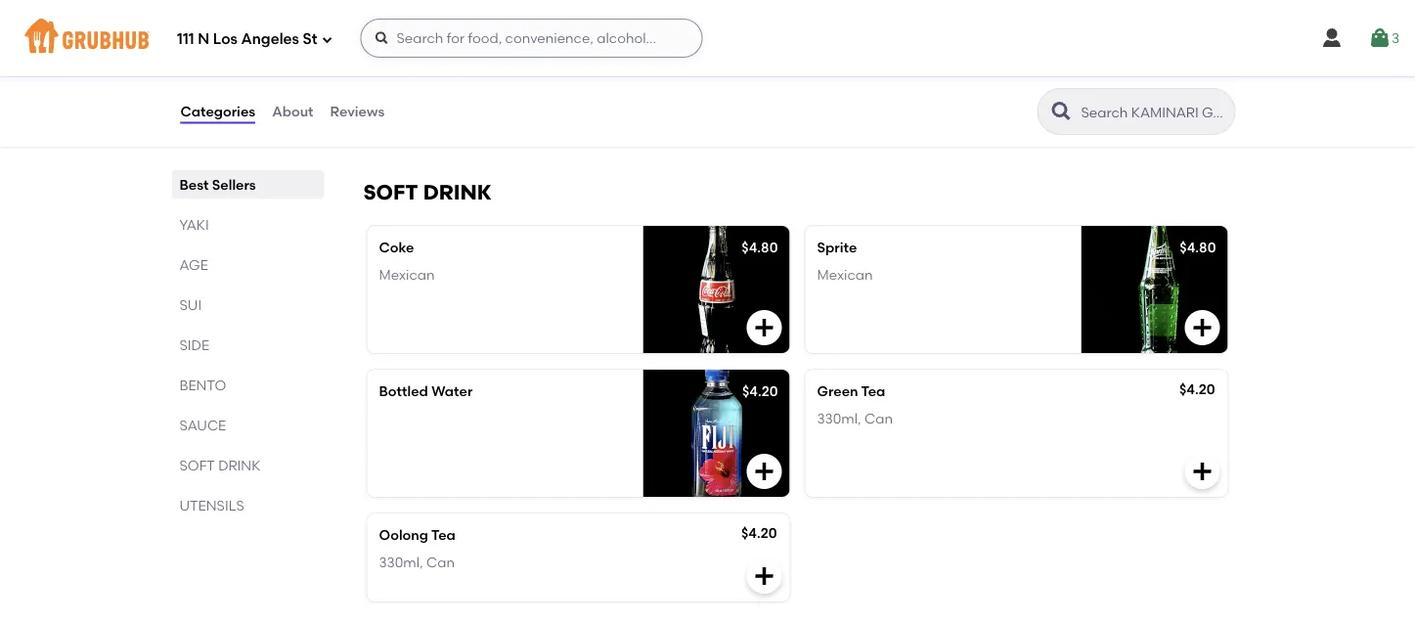 Task type: describe. For each thing, give the bounding box(es) containing it.
330ml, for green
[[817, 411, 862, 427]]

sui
[[180, 296, 202, 313]]

330ml, can for oolong
[[379, 554, 455, 571]]

330ml, can for green
[[817, 411, 893, 427]]

$4.20 for green tea
[[1180, 381, 1216, 398]]

drink inside tab
[[218, 457, 261, 474]]

best
[[180, 176, 209, 193]]

$0.75
[[743, 63, 777, 80]]

$4.80 for coke
[[742, 239, 778, 256]]

garlic
[[379, 65, 420, 82]]

soft drink tab
[[180, 455, 317, 475]]

sprite image
[[1082, 226, 1228, 353]]

green tea
[[817, 383, 886, 400]]

can for oolong tea
[[427, 554, 455, 571]]

angeles
[[241, 30, 299, 48]]

n
[[198, 30, 210, 48]]

about button
[[271, 76, 315, 147]]

svg image for sprite
[[1191, 316, 1215, 339]]

categories
[[181, 103, 256, 120]]

sauce tab
[[180, 415, 317, 435]]

yaki tab
[[180, 214, 317, 235]]

Search for food, convenience, alcohol... search field
[[361, 19, 703, 58]]

age
[[180, 256, 208, 273]]

water
[[432, 383, 473, 400]]

age tab
[[180, 254, 317, 275]]

330ml, for oolong
[[379, 554, 423, 571]]

yaki
[[180, 216, 209, 233]]

garlic aioli
[[379, 65, 453, 82]]

sprite
[[817, 239, 857, 256]]

main navigation navigation
[[0, 0, 1416, 76]]

soft drink inside soft drink tab
[[180, 457, 261, 474]]

3 button
[[1369, 21, 1400, 56]]

tea for oolong tea
[[432, 527, 456, 543]]

utensils tab
[[180, 495, 317, 516]]



Task type: vqa. For each thing, say whether or not it's contained in the screenshot.
$4.20
yes



Task type: locate. For each thing, give the bounding box(es) containing it.
0 vertical spatial 330ml,
[[817, 411, 862, 427]]

1 horizontal spatial drink
[[423, 180, 492, 205]]

about
[[272, 103, 314, 120]]

soft down sauce
[[180, 457, 215, 474]]

oolong
[[379, 527, 429, 543]]

1 vertical spatial drink
[[218, 457, 261, 474]]

0 vertical spatial 330ml, can
[[817, 411, 893, 427]]

mexican for coke
[[379, 267, 435, 283]]

0 horizontal spatial can
[[427, 554, 455, 571]]

1 $4.80 from the left
[[742, 239, 778, 256]]

1 mexican from the left
[[379, 267, 435, 283]]

0 vertical spatial can
[[865, 411, 893, 427]]

$4.20 for oolong tea
[[742, 525, 777, 541]]

1 vertical spatial can
[[427, 554, 455, 571]]

oolong tea
[[379, 527, 456, 543]]

soft inside tab
[[180, 457, 215, 474]]

coke image
[[643, 226, 790, 353]]

1 horizontal spatial soft
[[363, 180, 418, 205]]

soft drink up utensils
[[180, 457, 261, 474]]

0 horizontal spatial mexican
[[379, 267, 435, 283]]

mexican down coke
[[379, 267, 435, 283]]

1 horizontal spatial can
[[865, 411, 893, 427]]

2 $4.80 from the left
[[1180, 239, 1217, 256]]

1 horizontal spatial soft drink
[[363, 180, 492, 205]]

tea for green tea
[[862, 383, 886, 400]]

1 vertical spatial 330ml,
[[379, 554, 423, 571]]

side
[[180, 337, 209, 353]]

tea right 'green'
[[862, 383, 886, 400]]

can for green tea
[[865, 411, 893, 427]]

can down oolong tea
[[427, 554, 455, 571]]

bottled water
[[379, 383, 473, 400]]

sauce
[[180, 417, 226, 433]]

coke
[[379, 239, 414, 256]]

tea
[[862, 383, 886, 400], [432, 527, 456, 543]]

0 vertical spatial tea
[[862, 383, 886, 400]]

los
[[213, 30, 238, 48]]

categories button
[[180, 76, 256, 147]]

soft drink up coke
[[363, 180, 492, 205]]

0 horizontal spatial drink
[[218, 457, 261, 474]]

can
[[865, 411, 893, 427], [427, 554, 455, 571]]

svg image
[[1369, 26, 1392, 50], [321, 34, 333, 45], [753, 316, 776, 339], [1191, 316, 1215, 339], [1191, 460, 1215, 483]]

svg image for green tea
[[1191, 460, 1215, 483]]

bento tab
[[180, 375, 317, 395]]

0 vertical spatial soft drink
[[363, 180, 492, 205]]

bento
[[180, 377, 226, 393]]

111 n los angeles st
[[177, 30, 317, 48]]

mexican down sprite at the top right of the page
[[817, 267, 873, 283]]

0 vertical spatial soft
[[363, 180, 418, 205]]

0 horizontal spatial 330ml,
[[379, 554, 423, 571]]

2 mexican from the left
[[817, 267, 873, 283]]

0 horizontal spatial soft
[[180, 457, 215, 474]]

best sellers
[[180, 176, 256, 193]]

bottled
[[379, 383, 428, 400]]

svg image inside the 3 button
[[1369, 26, 1392, 50]]

side tab
[[180, 335, 317, 355]]

1 vertical spatial soft drink
[[180, 457, 261, 474]]

1 vertical spatial soft
[[180, 457, 215, 474]]

sui tab
[[180, 294, 317, 315]]

1 vertical spatial 330ml, can
[[379, 554, 455, 571]]

utensils
[[180, 497, 244, 514]]

st
[[303, 30, 317, 48]]

0 vertical spatial drink
[[423, 180, 492, 205]]

330ml, can down oolong tea
[[379, 554, 455, 571]]

best sellers tab
[[180, 174, 317, 195]]

1 horizontal spatial tea
[[862, 383, 886, 400]]

soft up coke
[[363, 180, 418, 205]]

$4.80
[[742, 239, 778, 256], [1180, 239, 1217, 256]]

111
[[177, 30, 194, 48]]

1 vertical spatial tea
[[432, 527, 456, 543]]

0 horizontal spatial soft drink
[[180, 457, 261, 474]]

0 horizontal spatial tea
[[432, 527, 456, 543]]

1 horizontal spatial 330ml, can
[[817, 411, 893, 427]]

1 horizontal spatial $4.80
[[1180, 239, 1217, 256]]

reviews button
[[329, 76, 386, 147]]

$4.80 for sprite
[[1180, 239, 1217, 256]]

svg image
[[1321, 26, 1344, 50], [374, 30, 390, 46], [753, 460, 776, 483], [753, 564, 776, 588]]

$4.20
[[1180, 381, 1216, 398], [742, 383, 778, 400], [742, 525, 777, 541]]

aioli
[[424, 65, 453, 82]]

330ml,
[[817, 411, 862, 427], [379, 554, 423, 571]]

mexican
[[379, 267, 435, 283], [817, 267, 873, 283]]

soft drink
[[363, 180, 492, 205], [180, 457, 261, 474]]

bottled water image
[[643, 370, 790, 497]]

can down green tea
[[865, 411, 893, 427]]

svg image for coke
[[753, 316, 776, 339]]

330ml, can
[[817, 411, 893, 427], [379, 554, 455, 571]]

1 horizontal spatial mexican
[[817, 267, 873, 283]]

search icon image
[[1050, 100, 1074, 123]]

3
[[1392, 30, 1400, 46]]

tea right oolong
[[432, 527, 456, 543]]

reviews
[[330, 103, 385, 120]]

mexican for sprite
[[817, 267, 873, 283]]

0 horizontal spatial $4.80
[[742, 239, 778, 256]]

sellers
[[212, 176, 256, 193]]

Search KAMINARI GYOZA search field
[[1080, 103, 1229, 121]]

soft
[[363, 180, 418, 205], [180, 457, 215, 474]]

drink
[[423, 180, 492, 205], [218, 457, 261, 474]]

0 horizontal spatial 330ml, can
[[379, 554, 455, 571]]

330ml, down oolong
[[379, 554, 423, 571]]

330ml, down 'green'
[[817, 411, 862, 427]]

1 horizontal spatial 330ml,
[[817, 411, 862, 427]]

green
[[817, 383, 859, 400]]

330ml, can down green tea
[[817, 411, 893, 427]]



